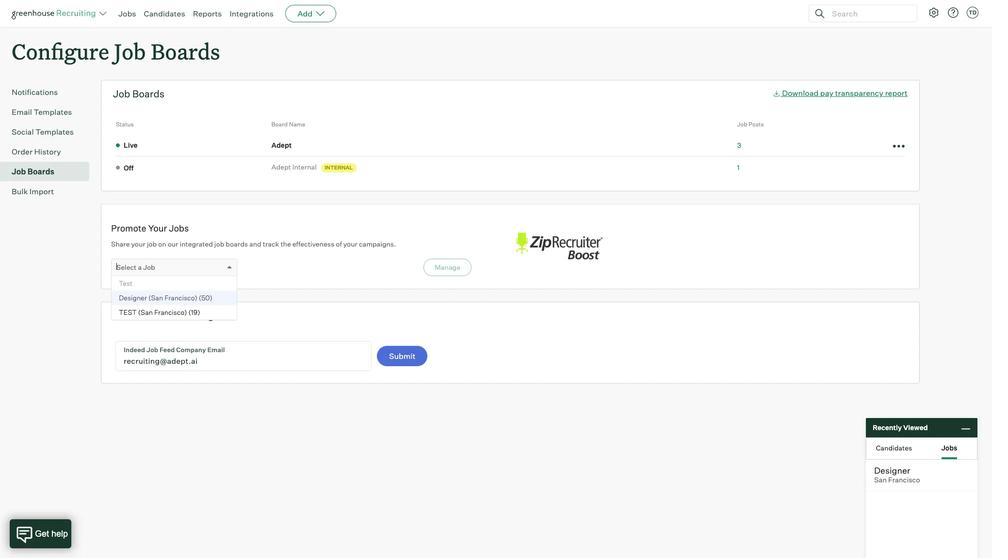 Task type: vqa. For each thing, say whether or not it's contained in the screenshot.
the leftmost Jobs
yes



Task type: locate. For each thing, give the bounding box(es) containing it.
integrations
[[230, 9, 274, 18]]

job
[[114, 37, 146, 65], [113, 88, 130, 100], [737, 121, 747, 128], [12, 167, 26, 177], [143, 263, 155, 272]]

your right the share
[[131, 240, 145, 248]]

notifications link
[[12, 86, 85, 98]]

your right of
[[343, 240, 357, 248]]

name
[[289, 121, 305, 128]]

candidates
[[144, 9, 185, 18], [876, 444, 912, 452]]

Indeed Job Feed Company Email text field
[[116, 342, 371, 371]]

report
[[885, 88, 908, 98]]

job left on
[[147, 240, 157, 248]]

1 horizontal spatial your
[[343, 240, 357, 248]]

notifications
[[12, 87, 58, 97]]

bulk import
[[12, 187, 54, 197]]

1 vertical spatial candidates
[[876, 444, 912, 452]]

designer inside option
[[119, 294, 147, 302]]

0 vertical spatial adept
[[271, 141, 292, 149]]

effectiveness
[[292, 240, 334, 248]]

posts
[[749, 121, 764, 128]]

job right a
[[143, 263, 155, 272]]

import
[[30, 187, 54, 197]]

order history
[[12, 147, 61, 157]]

(san right test
[[138, 309, 153, 317]]

integrated
[[180, 240, 213, 248]]

(50)
[[199, 294, 212, 302]]

1 horizontal spatial job
[[214, 240, 224, 248]]

(san up 'test (san francisco) (19)'
[[148, 294, 163, 302]]

transparency
[[835, 88, 883, 98]]

designer for designer san francisco
[[874, 466, 910, 476]]

1 link
[[737, 163, 740, 172]]

1 adept from the top
[[271, 141, 292, 149]]

2 vertical spatial boards
[[28, 167, 54, 177]]

jobs
[[118, 9, 136, 18], [169, 223, 189, 234], [941, 444, 957, 452]]

(san
[[148, 294, 163, 302], [138, 309, 153, 317]]

integrations link
[[230, 9, 274, 18]]

adept
[[271, 141, 292, 149], [271, 163, 291, 171]]

configure job boards
[[12, 37, 220, 65]]

campaigns.
[[359, 240, 396, 248]]

2 your from the left
[[343, 240, 357, 248]]

global partner settings
[[113, 310, 219, 322]]

francisco) for (19)
[[154, 309, 187, 317]]

internal right adept internal link
[[325, 164, 353, 171]]

boards
[[151, 37, 220, 65], [132, 88, 165, 100], [28, 167, 54, 177]]

off
[[124, 164, 133, 172]]

1 vertical spatial boards
[[132, 88, 165, 100]]

boards down 'candidates' 'link'
[[151, 37, 220, 65]]

job boards up status
[[113, 88, 165, 100]]

candidates down recently viewed at right
[[876, 444, 912, 452]]

the
[[281, 240, 291, 248]]

0 vertical spatial templates
[[34, 107, 72, 117]]

social templates link
[[12, 126, 85, 138]]

candidates link
[[144, 9, 185, 18]]

designer
[[119, 294, 147, 302], [874, 466, 910, 476]]

select
[[116, 263, 136, 272]]

(san for test
[[138, 309, 153, 317]]

internal down adept link
[[292, 163, 317, 171]]

adept down adept link
[[271, 163, 291, 171]]

designer (san francisco) (50)
[[119, 294, 212, 302]]

track
[[263, 240, 279, 248]]

tab list
[[866, 439, 977, 460]]

2 horizontal spatial jobs
[[941, 444, 957, 452]]

global
[[113, 310, 142, 322]]

None field
[[116, 260, 119, 276]]

boards up import in the top left of the page
[[28, 167, 54, 177]]

francisco
[[888, 476, 920, 485]]

candidates right jobs link
[[144, 9, 185, 18]]

1 vertical spatial francisco)
[[154, 309, 187, 317]]

designer down recently
[[874, 466, 910, 476]]

1 horizontal spatial job boards
[[113, 88, 165, 100]]

1 horizontal spatial candidates
[[876, 444, 912, 452]]

designer for designer (san francisco) (50)
[[119, 294, 147, 302]]

history
[[34, 147, 61, 157]]

francisco) up test (san francisco) (19) option
[[165, 294, 197, 302]]

3 link
[[737, 141, 741, 149]]

order history link
[[12, 146, 85, 158]]

your
[[131, 240, 145, 248], [343, 240, 357, 248]]

boards inside "job boards" link
[[28, 167, 54, 177]]

email
[[12, 107, 32, 117]]

1 horizontal spatial jobs
[[169, 223, 189, 234]]

job
[[147, 240, 157, 248], [214, 240, 224, 248]]

test
[[119, 309, 137, 317]]

submit
[[389, 352, 415, 361]]

0 vertical spatial (san
[[148, 294, 163, 302]]

1 vertical spatial (san
[[138, 309, 153, 317]]

designer inside designer san francisco
[[874, 466, 910, 476]]

1 vertical spatial designer
[[874, 466, 910, 476]]

recently
[[873, 424, 902, 432]]

0 vertical spatial francisco)
[[165, 294, 197, 302]]

1 your from the left
[[131, 240, 145, 248]]

adept for adept
[[271, 141, 292, 149]]

zip recruiter image
[[510, 228, 607, 266]]

adept down board at the left top of the page
[[271, 141, 292, 149]]

board name
[[271, 121, 305, 128]]

job boards link
[[12, 166, 85, 178]]

adept internal link
[[271, 163, 320, 172]]

0 vertical spatial designer
[[119, 294, 147, 302]]

designer up test
[[119, 294, 147, 302]]

francisco) down designer (san francisco) (50) option
[[154, 309, 187, 317]]

download pay transparency report link
[[773, 88, 908, 98]]

templates up order history link
[[35, 127, 74, 137]]

internal
[[292, 163, 317, 171], [325, 164, 353, 171]]

0 horizontal spatial jobs
[[118, 9, 136, 18]]

1 vertical spatial adept
[[271, 163, 291, 171]]

templates inside social templates 'link'
[[35, 127, 74, 137]]

job posts
[[737, 121, 764, 128]]

configure
[[12, 37, 109, 65]]

boards up status
[[132, 88, 165, 100]]

Search text field
[[830, 7, 908, 21]]

francisco)
[[165, 294, 197, 302], [154, 309, 187, 317]]

job boards
[[113, 88, 165, 100], [12, 167, 54, 177]]

templates
[[34, 107, 72, 117], [35, 127, 74, 137]]

1 vertical spatial templates
[[35, 127, 74, 137]]

0 vertical spatial candidates
[[144, 9, 185, 18]]

0 horizontal spatial designer
[[119, 294, 147, 302]]

1 vertical spatial job boards
[[12, 167, 54, 177]]

0 horizontal spatial job
[[147, 240, 157, 248]]

templates up social templates 'link'
[[34, 107, 72, 117]]

job boards up bulk import at the top left of the page
[[12, 167, 54, 177]]

share your job on our integrated job boards and track the effectiveness of your campaigns.
[[111, 240, 396, 248]]

2 adept from the top
[[271, 163, 291, 171]]

promote
[[111, 223, 146, 234]]

1 horizontal spatial designer
[[874, 466, 910, 476]]

td button
[[967, 7, 978, 18]]

2 vertical spatial jobs
[[941, 444, 957, 452]]

settings
[[181, 310, 219, 322]]

test (san francisco) (19) option
[[112, 306, 237, 320]]

select a job
[[116, 263, 155, 272]]

0 horizontal spatial your
[[131, 240, 145, 248]]

our
[[168, 240, 178, 248]]

configure image
[[928, 7, 940, 18]]

adept for adept internal
[[271, 163, 291, 171]]

adept internal
[[271, 163, 317, 171]]

0 horizontal spatial internal
[[292, 163, 317, 171]]

job up bulk
[[12, 167, 26, 177]]

job left boards
[[214, 240, 224, 248]]

templates for social templates
[[35, 127, 74, 137]]

templates inside email templates link
[[34, 107, 72, 117]]

and
[[249, 240, 261, 248]]



Task type: describe. For each thing, give the bounding box(es) containing it.
on
[[158, 240, 166, 248]]

test
[[119, 279, 132, 288]]

san
[[874, 476, 887, 485]]

td
[[969, 9, 977, 16]]

add
[[297, 9, 312, 18]]

(san for designer
[[148, 294, 163, 302]]

social
[[12, 127, 34, 137]]

0 vertical spatial boards
[[151, 37, 220, 65]]

0 horizontal spatial job boards
[[12, 167, 54, 177]]

recently viewed
[[873, 424, 928, 432]]

pay
[[820, 88, 833, 98]]

greenhouse recruiting image
[[12, 8, 99, 19]]

order
[[12, 147, 33, 157]]

3
[[737, 141, 741, 149]]

internal inside adept internal link
[[292, 163, 317, 171]]

1 vertical spatial jobs
[[169, 223, 189, 234]]

0 vertical spatial jobs
[[118, 9, 136, 18]]

social templates
[[12, 127, 74, 137]]

candidates inside tab list
[[876, 444, 912, 452]]

td button
[[965, 5, 980, 20]]

test (san francisco) (19)
[[119, 309, 200, 317]]

francisco) for (50)
[[165, 294, 197, 302]]

boards
[[226, 240, 248, 248]]

jobs inside tab list
[[941, 444, 957, 452]]

of
[[336, 240, 342, 248]]

tab list containing candidates
[[866, 439, 977, 460]]

bulk import link
[[12, 186, 85, 198]]

download
[[782, 88, 819, 98]]

status
[[116, 121, 134, 128]]

jobs link
[[118, 9, 136, 18]]

board
[[271, 121, 288, 128]]

0 vertical spatial job boards
[[113, 88, 165, 100]]

job down jobs link
[[114, 37, 146, 65]]

email templates
[[12, 107, 72, 117]]

adept link
[[271, 140, 295, 150]]

templates for email templates
[[34, 107, 72, 117]]

partner
[[144, 310, 179, 322]]

live
[[124, 141, 138, 150]]

designer san francisco
[[874, 466, 920, 485]]

your
[[148, 223, 167, 234]]

1
[[737, 163, 740, 172]]

download pay transparency report
[[782, 88, 908, 98]]

share
[[111, 240, 130, 248]]

job up status
[[113, 88, 130, 100]]

submit button
[[377, 346, 428, 367]]

email templates link
[[12, 106, 85, 118]]

2 job from the left
[[214, 240, 224, 248]]

reports link
[[193, 9, 222, 18]]

(19)
[[188, 309, 200, 317]]

promote your jobs
[[111, 223, 189, 234]]

0 horizontal spatial candidates
[[144, 9, 185, 18]]

a
[[138, 263, 142, 272]]

1 job from the left
[[147, 240, 157, 248]]

designer (san francisco) (50) option
[[112, 291, 237, 306]]

job left posts
[[737, 121, 747, 128]]

add button
[[285, 5, 336, 22]]

viewed
[[903, 424, 928, 432]]

bulk
[[12, 187, 28, 197]]

reports
[[193, 9, 222, 18]]

1 horizontal spatial internal
[[325, 164, 353, 171]]



